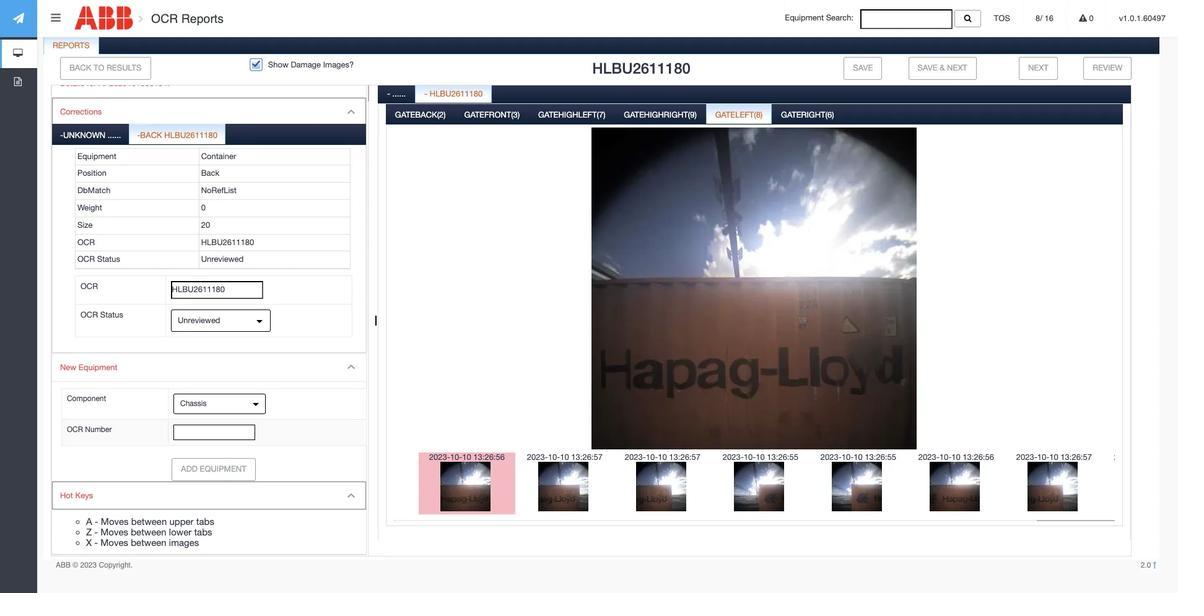 Task type: describe. For each thing, give the bounding box(es) containing it.
hot keys
[[60, 491, 93, 501]]

hlbu2611180 up gateback(2)
[[430, 89, 483, 98]]

a - moves between upper tabs z - moves between lower tabs x - moves between images
[[86, 517, 214, 549]]

tos
[[994, 14, 1011, 23]]

2 2023- from the left
[[527, 453, 548, 462]]

-unknown ......
[[60, 131, 121, 140]]

review
[[1093, 63, 1123, 72]]

2 10- from the left
[[548, 453, 560, 462]]

damage
[[291, 60, 321, 69]]

upper
[[169, 517, 194, 528]]

gatehighright(9) link
[[616, 103, 706, 128]]

equipment right new
[[79, 363, 118, 372]]

1 10- from the left
[[450, 453, 462, 462]]

gateright(6) link
[[773, 103, 843, 128]]

2 13:26:56 from the left
[[963, 453, 995, 462]]

results
[[107, 63, 142, 72]]

2023-10-10 13:26
[[1115, 453, 1179, 462]]

20
[[201, 220, 210, 230]]

equipment search:
[[785, 13, 861, 22]]

reports inside hlbu2611180 tab list
[[53, 41, 90, 50]]

ocr number
[[67, 426, 112, 434]]

save button
[[844, 57, 883, 80]]

next inside save & next button
[[948, 63, 968, 72]]

unreviewed inside row group
[[201, 255, 244, 264]]

1 between from the top
[[131, 517, 167, 528]]

0 inside dropdown button
[[1088, 14, 1094, 23]]

container
[[201, 152, 236, 161]]

0 button
[[1067, 0, 1107, 37]]

- right x
[[94, 538, 98, 549]]

menu item containing a - moves between upper tabs
[[52, 482, 366, 555]]

equipment up position
[[77, 152, 116, 161]]

tab list containing - ......
[[378, 82, 1179, 565]]

keys
[[75, 491, 93, 501]]

to
[[94, 63, 104, 72]]

add equipment button
[[172, 459, 256, 481]]

1 10 from the left
[[462, 453, 471, 462]]

6 10- from the left
[[940, 453, 952, 462]]

tab list inside menu
[[52, 124, 366, 353]]

review button
[[1084, 57, 1132, 80]]

2 10 from the left
[[560, 453, 569, 462]]

1 13:26:56 from the left
[[474, 453, 505, 462]]

tabs right "upper"
[[196, 517, 214, 528]]

save & next button
[[909, 57, 977, 80]]

0 inside row group
[[201, 203, 206, 213]]

5 2023- from the left
[[821, 453, 842, 462]]

save for save
[[854, 63, 873, 72]]

gateback(2)
[[395, 110, 446, 119]]

- right "-unknown ......"
[[137, 131, 140, 140]]

7 10- from the left
[[1038, 453, 1050, 462]]

chassis
[[180, 400, 207, 408]]

for
[[87, 79, 96, 88]]

©
[[73, 561, 78, 570]]

7 2023- from the left
[[1017, 453, 1038, 462]]

menu item containing new equipment
[[52, 354, 367, 482]]

- up gateback(2)
[[425, 89, 428, 98]]

warning image
[[1080, 14, 1088, 22]]

2 13:26:55 from the left
[[865, 453, 897, 462]]

- ...... link
[[379, 82, 415, 107]]

position
[[77, 169, 107, 178]]

reports link
[[44, 34, 98, 59]]

2.0
[[1141, 561, 1154, 570]]

noreflist
[[201, 186, 237, 195]]

bars image
[[51, 12, 61, 24]]

2 moves from the top
[[101, 528, 128, 538]]

8/
[[1036, 14, 1043, 23]]

gatefront(3) link
[[456, 103, 529, 128]]

-unknown ...... link
[[53, 124, 129, 144]]

next inside next button
[[1029, 63, 1049, 72]]

details for ap20231010001547
[[60, 79, 172, 88]]

equipment left search: at the top of the page
[[785, 13, 824, 22]]

hlbu2611180 tab list
[[41, 34, 1179, 565]]

- right a
[[95, 517, 98, 528]]

1 2023-10-10 13:26:56 from the left
[[429, 453, 505, 462]]

images?
[[323, 60, 354, 69]]

back to results button
[[60, 57, 151, 80]]

search image
[[965, 14, 972, 22]]

a
[[86, 517, 92, 528]]

1 13:26:57 from the left
[[572, 453, 603, 462]]

search:
[[826, 13, 854, 22]]

8 10- from the left
[[1136, 453, 1148, 462]]

6 10 from the left
[[952, 453, 961, 462]]

gatehighleft(7)
[[538, 110, 606, 119]]

0 vertical spatial ocr status
[[77, 255, 120, 264]]

hlbu2611180 up gatehighright(9)
[[593, 59, 691, 77]]

4 10- from the left
[[744, 453, 756, 462]]

unknown
[[63, 131, 105, 140]]

gatehighright(9)
[[624, 110, 697, 119]]

save for save & next
[[918, 63, 938, 72]]

2023
[[80, 561, 97, 570]]

show damage images?
[[268, 60, 354, 69]]

menu item containing corrections
[[52, 98, 366, 354]]

gatehighleft(7) link
[[530, 103, 614, 128]]



Task type: locate. For each thing, give the bounding box(es) containing it.
reports
[[181, 12, 224, 25], [53, 41, 90, 50]]

-back hlbu2611180
[[137, 131, 217, 140]]

2 horizontal spatial 13:26:57
[[1061, 453, 1093, 462]]

v1.0.1.60497
[[1120, 14, 1166, 23]]

navigation
[[0, 0, 37, 97]]

...... up gateback(2)
[[393, 89, 406, 98]]

1 vertical spatial ......
[[108, 131, 121, 140]]

tab list containing -unknown ......
[[52, 124, 366, 353]]

1 menu item from the top
[[52, 98, 366, 354]]

ap20231010001547
[[99, 79, 172, 88]]

1 next from the left
[[948, 63, 968, 72]]

1 moves from the top
[[101, 517, 129, 528]]

1 vertical spatial back
[[140, 131, 162, 140]]

2 next from the left
[[1029, 63, 1049, 72]]

hlbu2611180 down 20 at left top
[[201, 238, 254, 247]]

0 horizontal spatial save
[[854, 63, 873, 72]]

1 2023-10-10 13:26:57 from the left
[[527, 453, 603, 462]]

hot keys link
[[52, 482, 366, 511]]

0 vertical spatial unreviewed
[[201, 255, 244, 264]]

2 save from the left
[[918, 63, 938, 72]]

gateback(2) link
[[387, 103, 455, 128]]

1 vertical spatial 0
[[201, 203, 206, 213]]

images
[[169, 538, 199, 549]]

none text field inside menu item
[[174, 425, 256, 441]]

2 menu item from the top
[[52, 354, 367, 482]]

1 horizontal spatial next
[[1029, 63, 1049, 72]]

7 10 from the left
[[1050, 453, 1059, 462]]

row group inside menu item
[[76, 148, 350, 269]]

tabs right lower on the left bottom of page
[[194, 528, 212, 538]]

-back hlbu2611180 link
[[130, 124, 225, 144]]

10
[[462, 453, 471, 462], [560, 453, 569, 462], [658, 453, 667, 462], [756, 453, 765, 462], [854, 453, 863, 462], [952, 453, 961, 462], [1050, 453, 1059, 462], [1148, 453, 1157, 462]]

0 vertical spatial 0
[[1088, 14, 1094, 23]]

0 up 20 at left top
[[201, 203, 206, 213]]

moves up copyright.
[[101, 538, 128, 549]]

- right z
[[94, 528, 98, 538]]

1 horizontal spatial ......
[[393, 89, 406, 98]]

status up new equipment
[[100, 311, 123, 320]]

- ......
[[387, 89, 406, 98]]

2 horizontal spatial back
[[201, 169, 220, 178]]

1 2023-10-10 13:26:55 from the left
[[723, 453, 799, 462]]

save down search: at the top of the page
[[854, 63, 873, 72]]

status
[[97, 255, 120, 264], [100, 311, 123, 320]]

1 horizontal spatial 2023-10-10 13:26:55
[[821, 453, 897, 462]]

lower
[[169, 528, 192, 538]]

2023-10-10 13:26:57
[[527, 453, 603, 462], [625, 453, 701, 462], [1017, 453, 1093, 462]]

long arrow up image
[[1154, 562, 1157, 570]]

menu item
[[52, 98, 366, 354], [52, 354, 367, 482], [52, 482, 366, 555]]

8 10 from the left
[[1148, 453, 1157, 462]]

8 2023- from the left
[[1115, 453, 1136, 462]]

show
[[268, 60, 289, 69]]

save left &
[[918, 63, 938, 72]]

2 2023-10-10 13:26:55 from the left
[[821, 453, 897, 462]]

next down 8/
[[1029, 63, 1049, 72]]

1 horizontal spatial save
[[918, 63, 938, 72]]

2 2023-10-10 13:26:56 from the left
[[919, 453, 995, 462]]

0 right the 16
[[1088, 14, 1094, 23]]

1 horizontal spatial back
[[140, 131, 162, 140]]

0 horizontal spatial 2023-10-10 13:26:57
[[527, 453, 603, 462]]

hlbu2611180 down corrections link
[[164, 131, 217, 140]]

3 menu item from the top
[[52, 482, 366, 555]]

0 horizontal spatial ......
[[108, 131, 121, 140]]

...... right unknown
[[108, 131, 121, 140]]

1 horizontal spatial 13:26:55
[[865, 453, 897, 462]]

1 vertical spatial unreviewed
[[178, 316, 220, 325]]

1 13:26:55 from the left
[[767, 453, 799, 462]]

1 vertical spatial ocr status
[[81, 311, 123, 320]]

new equipment
[[60, 363, 118, 372]]

0 horizontal spatial 2023-10-10 13:26:56
[[429, 453, 505, 462]]

......
[[393, 89, 406, 98], [108, 131, 121, 140]]

number
[[85, 426, 112, 434]]

0 horizontal spatial 13:26:57
[[572, 453, 603, 462]]

0 vertical spatial reports
[[181, 12, 224, 25]]

13:26:55
[[767, 453, 799, 462], [865, 453, 897, 462]]

unreviewed down 20 at left top
[[201, 255, 244, 264]]

tab list
[[378, 82, 1179, 565], [386, 103, 1179, 562], [52, 124, 366, 353]]

abb
[[56, 561, 71, 570]]

0 vertical spatial back
[[69, 63, 91, 72]]

ocr status down size
[[77, 255, 120, 264]]

unreviewed up new equipment link
[[178, 316, 220, 325]]

next right &
[[948, 63, 968, 72]]

0 horizontal spatial 13:26:55
[[767, 453, 799, 462]]

status down weight
[[97, 255, 120, 264]]

menu inside hlbu2611180 tab list
[[51, 69, 367, 556]]

abb © 2023 copyright.
[[56, 561, 133, 570]]

1 horizontal spatial 2023-10-10 13:26:57
[[625, 453, 701, 462]]

3 between from the top
[[131, 538, 167, 549]]

corrections
[[60, 107, 102, 117]]

next
[[948, 63, 968, 72], [1029, 63, 1049, 72]]

3 10- from the left
[[646, 453, 658, 462]]

1 horizontal spatial 13:26:57
[[669, 453, 701, 462]]

0 horizontal spatial 13:26:56
[[474, 453, 505, 462]]

hlbu2611180
[[593, 59, 691, 77], [430, 89, 483, 98], [164, 131, 217, 140], [201, 238, 254, 247]]

save inside save & next button
[[918, 63, 938, 72]]

2 13:26:57 from the left
[[669, 453, 701, 462]]

- down "corrections"
[[60, 131, 63, 140]]

x
[[86, 538, 92, 549]]

1 vertical spatial reports
[[53, 41, 90, 50]]

status inside row group
[[97, 255, 120, 264]]

0 vertical spatial status
[[97, 255, 120, 264]]

new
[[60, 363, 76, 372]]

back up the details on the left top of the page
[[69, 63, 91, 72]]

row group containing equipment
[[76, 148, 350, 269]]

save inside save 'button'
[[854, 63, 873, 72]]

gateright(6)
[[781, 110, 834, 119]]

back to results
[[69, 63, 142, 72]]

2023-10-10 13:26:56
[[429, 453, 505, 462], [919, 453, 995, 462]]

13:26
[[1159, 453, 1179, 462]]

None text field
[[174, 425, 256, 441]]

1 save from the left
[[854, 63, 873, 72]]

back inside button
[[69, 63, 91, 72]]

menu containing a - moves between upper tabs
[[51, 69, 367, 556]]

next button
[[1019, 57, 1058, 80]]

tab list containing gateback(2)
[[386, 103, 1179, 562]]

size
[[77, 220, 93, 230]]

- hlbu2611180 link
[[416, 82, 492, 107]]

menu
[[51, 69, 367, 556]]

tos button
[[982, 0, 1023, 37]]

gatefront(3)
[[464, 110, 520, 119]]

ocr reports
[[148, 12, 224, 25]]

2023-10-10 13:26:55
[[723, 453, 799, 462], [821, 453, 897, 462]]

add
[[181, 465, 198, 474]]

1 horizontal spatial reports
[[181, 12, 224, 25]]

- up gateback(2) link on the top left of page
[[387, 89, 390, 98]]

0 horizontal spatial next
[[948, 63, 968, 72]]

3 13:26:57 from the left
[[1061, 453, 1093, 462]]

equipment inside button
[[200, 465, 246, 474]]

13:26:56
[[474, 453, 505, 462], [963, 453, 995, 462]]

save & next
[[918, 63, 968, 72]]

3 10 from the left
[[658, 453, 667, 462]]

1 2023- from the left
[[429, 453, 450, 462]]

hot
[[60, 491, 73, 501]]

3 2023- from the left
[[625, 453, 646, 462]]

back
[[69, 63, 91, 72], [140, 131, 162, 140], [201, 169, 220, 178]]

component
[[67, 395, 106, 403]]

weight
[[77, 203, 102, 213]]

details for ap20231010001547 link
[[52, 69, 366, 98]]

16
[[1045, 14, 1054, 23]]

2 vertical spatial back
[[201, 169, 220, 178]]

0 horizontal spatial reports
[[53, 41, 90, 50]]

unreviewed
[[201, 255, 244, 264], [178, 316, 220, 325]]

10-
[[450, 453, 462, 462], [548, 453, 560, 462], [646, 453, 658, 462], [744, 453, 756, 462], [842, 453, 854, 462], [940, 453, 952, 462], [1038, 453, 1050, 462], [1136, 453, 1148, 462]]

1 horizontal spatial 13:26:56
[[963, 453, 995, 462]]

2 2023-10-10 13:26:57 from the left
[[625, 453, 701, 462]]

6 2023- from the left
[[919, 453, 940, 462]]

new equipment link
[[52, 354, 366, 382]]

copyright.
[[99, 561, 133, 570]]

moves right a
[[101, 517, 129, 528]]

back down ap20231010001547
[[140, 131, 162, 140]]

1 vertical spatial status
[[100, 311, 123, 320]]

5 10 from the left
[[854, 453, 863, 462]]

z
[[86, 528, 92, 538]]

dbmatch
[[77, 186, 111, 195]]

row group
[[76, 148, 350, 269]]

0 vertical spatial ......
[[393, 89, 406, 98]]

ocr status up new equipment
[[81, 311, 123, 320]]

add equipment
[[181, 465, 246, 474]]

8/ 16 button
[[1024, 0, 1066, 37]]

gateleft(8)
[[716, 110, 763, 119]]

None field
[[861, 9, 953, 29], [171, 281, 263, 299], [861, 9, 953, 29], [171, 281, 263, 299]]

equipment up hot keys link
[[200, 465, 246, 474]]

3 2023-10-10 13:26:57 from the left
[[1017, 453, 1093, 462]]

2 horizontal spatial 2023-10-10 13:26:57
[[1017, 453, 1093, 462]]

back for back
[[201, 169, 220, 178]]

&
[[940, 63, 945, 72]]

gateleft(8) link
[[707, 103, 772, 128]]

2023-
[[429, 453, 450, 462], [527, 453, 548, 462], [625, 453, 646, 462], [723, 453, 744, 462], [821, 453, 842, 462], [919, 453, 940, 462], [1017, 453, 1038, 462], [1115, 453, 1136, 462]]

3 moves from the top
[[101, 538, 128, 549]]

...... inside menu item
[[108, 131, 121, 140]]

0 horizontal spatial back
[[69, 63, 91, 72]]

ocr
[[151, 12, 178, 25], [77, 238, 95, 247], [77, 255, 95, 264], [81, 282, 98, 291], [81, 311, 98, 320], [67, 426, 83, 434]]

5 10- from the left
[[842, 453, 854, 462]]

1 horizontal spatial 2023-10-10 13:26:56
[[919, 453, 995, 462]]

between
[[131, 517, 167, 528], [131, 528, 167, 538], [131, 538, 167, 549]]

0 horizontal spatial 2023-10-10 13:26:55
[[723, 453, 799, 462]]

0 horizontal spatial 0
[[201, 203, 206, 213]]

v1.0.1.60497 button
[[1107, 0, 1179, 37]]

1 horizontal spatial 0
[[1088, 14, 1094, 23]]

8/ 16
[[1036, 14, 1054, 23]]

corrections link
[[52, 98, 366, 127]]

- hlbu2611180
[[425, 89, 483, 98]]

details
[[60, 79, 85, 88]]

back down container
[[201, 169, 220, 178]]

2 between from the top
[[131, 528, 167, 538]]

4 2023- from the left
[[723, 453, 744, 462]]

back for back to results
[[69, 63, 91, 72]]

moves right z
[[101, 528, 128, 538]]

4 10 from the left
[[756, 453, 765, 462]]

ocr status
[[77, 255, 120, 264], [81, 311, 123, 320]]



Task type: vqa. For each thing, say whether or not it's contained in the screenshot.
DbMatch
yes



